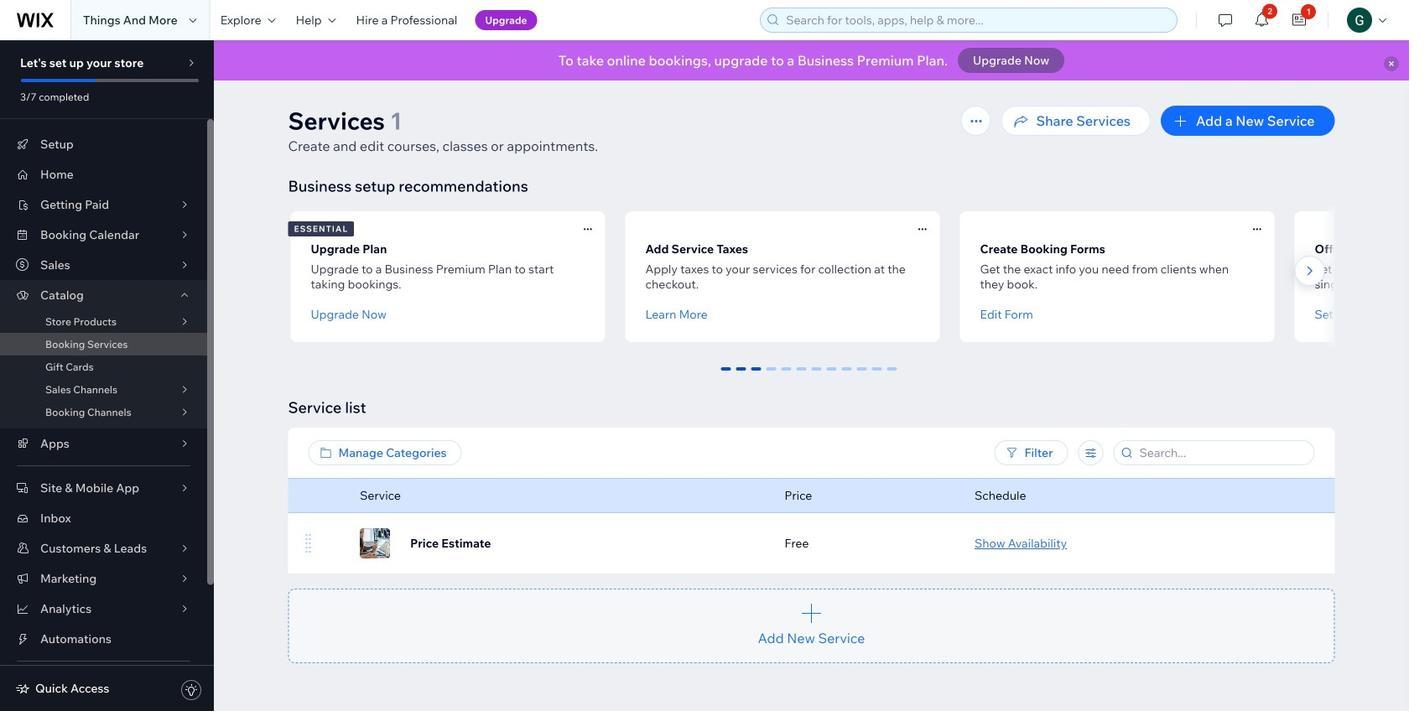 Task type: locate. For each thing, give the bounding box(es) containing it.
list
[[288, 206, 1409, 347]]

alert
[[214, 40, 1409, 81]]

sidebar element
[[0, 40, 214, 711]]

drag price estimate. image
[[303, 533, 313, 554]]



Task type: vqa. For each thing, say whether or not it's contained in the screenshot.
the rightmost %
no



Task type: describe. For each thing, give the bounding box(es) containing it.
Search for tools, apps, help & more... field
[[781, 8, 1172, 32]]

Search... field
[[1134, 441, 1309, 465]]



